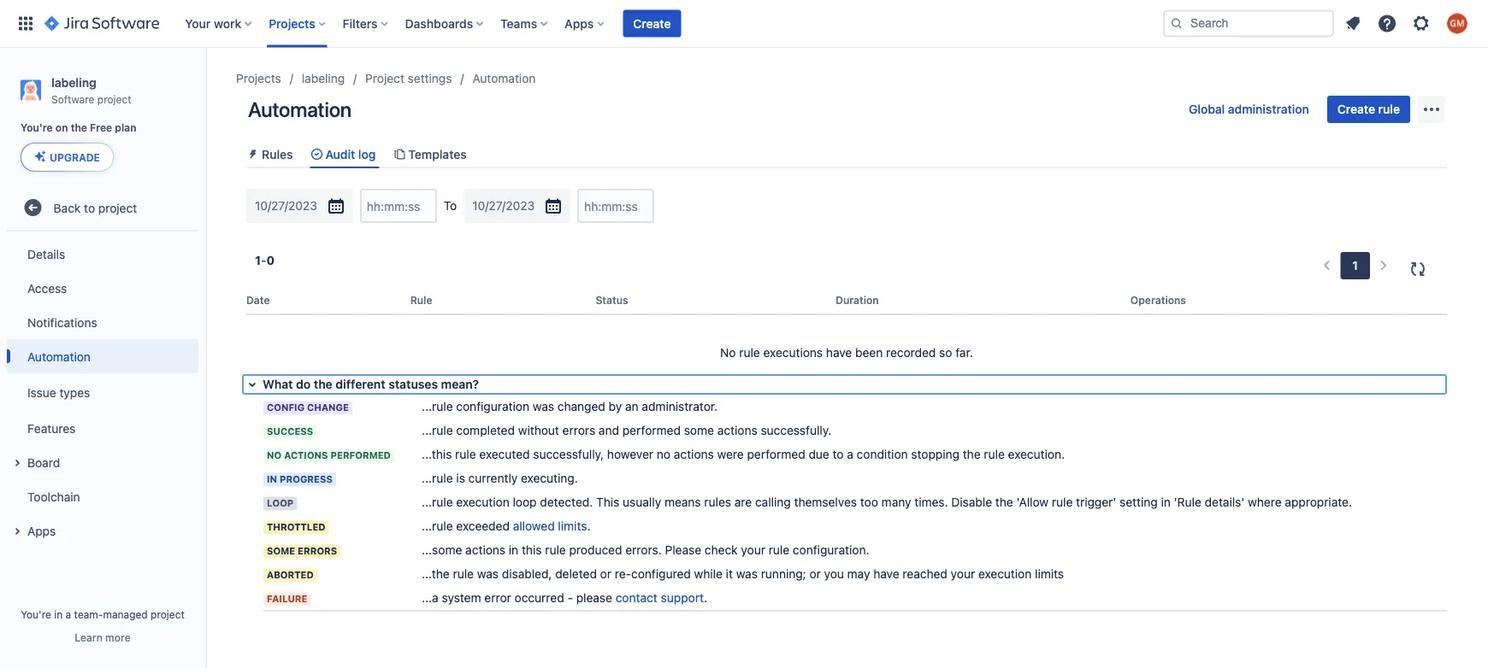 Task type: describe. For each thing, give the bounding box(es) containing it.
support
[[661, 592, 704, 606]]

you're for you're on the free plan
[[21, 122, 53, 134]]

2 vertical spatial project
[[151, 609, 185, 621]]

log
[[358, 147, 376, 161]]

labeling for labeling software project
[[51, 75, 96, 89]]

1 horizontal spatial your
[[951, 568, 975, 582]]

0
[[266, 254, 274, 268]]

stopping
[[911, 448, 960, 462]]

dashboards
[[405, 16, 473, 30]]

'allow
[[1017, 496, 1049, 510]]

notifications link
[[7, 306, 198, 340]]

to
[[444, 199, 457, 213]]

0 horizontal spatial performed
[[623, 424, 681, 438]]

audit
[[325, 147, 355, 161]]

...rule for ...rule completed without errors and performed some actions successfully.
[[422, 424, 453, 438]]

...this
[[422, 448, 452, 462]]

it
[[726, 568, 733, 582]]

automation link for project settings
[[473, 68, 536, 89]]

progress
[[280, 474, 333, 486]]

0 vertical spatial .
[[587, 520, 591, 534]]

actions
[[284, 451, 328, 462]]

0 horizontal spatial execution
[[456, 496, 510, 510]]

currently
[[468, 472, 518, 486]]

...this rule executed successfully, however no actions were performed due to a condition stopping the rule execution.
[[422, 448, 1065, 462]]

rule right 'allow
[[1052, 496, 1073, 510]]

templates image
[[393, 148, 407, 161]]

executions
[[763, 346, 823, 360]]

errors.
[[625, 544, 662, 558]]

executing.
[[521, 472, 578, 486]]

labeling for labeling
[[302, 71, 345, 86]]

system
[[442, 592, 481, 606]]

sidebar navigation image
[[186, 68, 224, 103]]

managed
[[103, 609, 148, 621]]

was for configuration
[[533, 400, 554, 414]]

your work
[[185, 16, 241, 30]]

group containing details
[[7, 232, 198, 554]]

appropriate.
[[1285, 496, 1352, 510]]

what
[[263, 378, 293, 392]]

configuration
[[456, 400, 529, 414]]

this
[[596, 496, 620, 510]]

learn
[[75, 632, 103, 644]]

issue
[[27, 386, 56, 400]]

your
[[185, 16, 211, 30]]

...the rule was disabled, deleted or re-configured while it was running; or you may have reached your execution limits
[[422, 568, 1064, 582]]

errors
[[563, 424, 595, 438]]

executed
[[479, 448, 530, 462]]

1 vertical spatial -
[[568, 592, 573, 606]]

1 horizontal spatial to
[[833, 448, 844, 462]]

an
[[625, 400, 639, 414]]

projects for projects link
[[236, 71, 281, 86]]

disable
[[951, 496, 992, 510]]

'rule
[[1174, 496, 1202, 510]]

project settings
[[365, 71, 452, 86]]

types
[[59, 386, 90, 400]]

was for rule
[[477, 568, 499, 582]]

1 vertical spatial execution
[[979, 568, 1032, 582]]

...rule configuration was changed by an administrator.
[[422, 400, 718, 414]]

condition
[[857, 448, 908, 462]]

2 10/27/2023 from the left
[[472, 199, 535, 213]]

templates
[[408, 147, 467, 161]]

means
[[665, 496, 701, 510]]

1 vertical spatial actions
[[674, 448, 714, 462]]

without
[[518, 424, 559, 438]]

the left 'allow
[[996, 496, 1013, 510]]

teams
[[501, 16, 537, 30]]

your work button
[[180, 10, 259, 37]]

1 for 1 - 0
[[255, 254, 261, 268]]

dashboards button
[[400, 10, 490, 37]]

please
[[576, 592, 612, 606]]

back to project
[[54, 201, 137, 215]]

2 or from the left
[[810, 568, 821, 582]]

the right on
[[71, 122, 87, 134]]

settings
[[408, 71, 452, 86]]

project for back to project
[[98, 201, 137, 215]]

global administration
[[1189, 102, 1309, 116]]

loop
[[267, 498, 294, 510]]

performed
[[331, 451, 391, 462]]

team-
[[74, 609, 103, 621]]

0 horizontal spatial actions
[[465, 544, 506, 558]]

notifications
[[27, 315, 97, 330]]

you're on the free plan
[[21, 122, 136, 134]]

exceeded
[[456, 520, 510, 534]]

setting
[[1120, 496, 1158, 510]]

0 vertical spatial your
[[741, 544, 766, 558]]

no rule executions have been recorded so far.
[[720, 346, 973, 360]]

rule right no
[[739, 346, 760, 360]]

rule left execution.
[[984, 448, 1005, 462]]

execution.
[[1008, 448, 1065, 462]]

different
[[336, 378, 386, 392]]

rule inside button
[[1379, 102, 1400, 116]]

upgrade
[[50, 152, 100, 164]]

details link
[[7, 237, 198, 271]]

details'
[[1205, 496, 1245, 510]]

primary element
[[10, 0, 1163, 47]]

many
[[882, 496, 911, 510]]

what do the different statuses mean?
[[263, 378, 479, 392]]

1 or from the left
[[600, 568, 612, 582]]

config change
[[267, 403, 349, 414]]

apps button
[[560, 10, 611, 37]]

contact
[[616, 592, 658, 606]]

on
[[55, 122, 68, 134]]

projects button
[[264, 10, 332, 37]]

the inside dropdown button
[[314, 378, 333, 392]]

create for create rule
[[1338, 102, 1375, 116]]

were
[[717, 448, 744, 462]]

...a system error occurred - please contact support .
[[422, 592, 707, 606]]

your profile and settings image
[[1447, 13, 1468, 34]]

is
[[456, 472, 465, 486]]

create for create
[[633, 16, 671, 30]]

automation link for notifications
[[7, 340, 198, 374]]

1 for 1
[[1353, 259, 1358, 273]]

rule up running;
[[769, 544, 790, 558]]

...rule for ...rule configuration was changed by an administrator.
[[422, 400, 453, 414]]

project
[[365, 71, 405, 86]]

create rule
[[1338, 102, 1400, 116]]

status
[[596, 294, 628, 306]]

expand image
[[7, 454, 27, 474]]

0 horizontal spatial limits
[[558, 520, 587, 534]]

appswitcher icon image
[[15, 13, 36, 34]]



Task type: vqa. For each thing, say whether or not it's contained in the screenshot.


Task type: locate. For each thing, give the bounding box(es) containing it.
project right managed
[[151, 609, 185, 621]]

0 horizontal spatial have
[[826, 346, 852, 360]]

the
[[71, 122, 87, 134], [314, 378, 333, 392], [963, 448, 981, 462], [996, 496, 1013, 510]]

2 horizontal spatial in
[[1161, 496, 1171, 510]]

automation link down teams
[[473, 68, 536, 89]]

config
[[267, 403, 305, 414]]

to right back
[[84, 201, 95, 215]]

1 10/27/2023 from the left
[[255, 199, 317, 213]]

1 vertical spatial a
[[66, 609, 71, 621]]

group
[[7, 232, 198, 554]]

some errors
[[267, 546, 337, 557]]

10/27/2023 down rules
[[255, 199, 317, 213]]

are
[[735, 496, 752, 510]]

features
[[27, 422, 75, 436]]

execution
[[456, 496, 510, 510], [979, 568, 1032, 582]]

1 horizontal spatial automation
[[248, 98, 352, 121]]

execution down 'allow
[[979, 568, 1032, 582]]

close image
[[242, 375, 263, 395]]

projects
[[269, 16, 315, 30], [236, 71, 281, 86]]

0 horizontal spatial automation link
[[7, 340, 198, 374]]

a
[[847, 448, 854, 462], [66, 609, 71, 621]]

-
[[261, 254, 266, 268], [568, 592, 573, 606]]

the right stopping
[[963, 448, 981, 462]]

labeling software project
[[51, 75, 131, 105]]

1 horizontal spatial automation link
[[473, 68, 536, 89]]

0 vertical spatial execution
[[456, 496, 510, 510]]

far.
[[956, 346, 973, 360]]

1 vertical spatial in
[[509, 544, 519, 558]]

you're in a team-managed project
[[21, 609, 185, 621]]

in
[[1161, 496, 1171, 510], [509, 544, 519, 558], [54, 609, 63, 621]]

search image
[[1170, 17, 1184, 30]]

2 vertical spatial automation
[[27, 350, 91, 364]]

notifications image
[[1343, 13, 1363, 34]]

throttled
[[267, 522, 326, 534]]

completed
[[456, 424, 515, 438]]

performed down successfully.
[[747, 448, 805, 462]]

1 vertical spatial apps
[[27, 524, 56, 538]]

details
[[27, 247, 65, 261]]

1 inside button
[[1353, 259, 1358, 273]]

0 horizontal spatial was
[[477, 568, 499, 582]]

hh:mm:ss field
[[362, 191, 435, 222], [579, 191, 653, 222]]

you're for you're in a team-managed project
[[21, 609, 51, 621]]

1 vertical spatial your
[[951, 568, 975, 582]]

in left 'team-' on the bottom left of page
[[54, 609, 63, 621]]

labeling up software
[[51, 75, 96, 89]]

1 vertical spatial automation link
[[7, 340, 198, 374]]

0 horizontal spatial a
[[66, 609, 71, 621]]

2 horizontal spatial was
[[736, 568, 758, 582]]

0 horizontal spatial hh:mm:ss field
[[362, 191, 435, 222]]

...rule left the is
[[422, 472, 453, 486]]

toolchain
[[27, 490, 80, 504]]

1 vertical spatial limits
[[1035, 568, 1064, 582]]

1 vertical spatial you're
[[21, 609, 51, 621]]

no
[[657, 448, 671, 462]]

apps button
[[7, 514, 198, 548]]

1 vertical spatial automation
[[248, 98, 352, 121]]

0 horizontal spatial in
[[54, 609, 63, 621]]

1 vertical spatial .
[[704, 592, 707, 606]]

- left please
[[568, 592, 573, 606]]

automation inside automation link
[[27, 350, 91, 364]]

have left the been
[[826, 346, 852, 360]]

contact support link
[[616, 592, 704, 606]]

in
[[267, 474, 277, 486]]

. down while at the bottom
[[704, 592, 707, 606]]

access link
[[7, 271, 198, 306]]

create inside primary element
[[633, 16, 671, 30]]

1 vertical spatial to
[[833, 448, 844, 462]]

calling
[[755, 496, 791, 510]]

create right apps popup button
[[633, 16, 671, 30]]

rules image
[[246, 148, 260, 161]]

changed
[[558, 400, 605, 414]]

successfully.
[[761, 424, 832, 438]]

themselves
[[794, 496, 857, 510]]

aborted
[[267, 570, 314, 581]]

you
[[824, 568, 844, 582]]

duration
[[836, 294, 879, 306]]

0 horizontal spatial to
[[84, 201, 95, 215]]

0 horizontal spatial 10/27/2023
[[255, 199, 317, 213]]

rules
[[262, 147, 293, 161]]

1 you're from the top
[[21, 122, 53, 134]]

...rule for ...rule execution loop detected.  this usually means rules are calling themselves too many times. disable the 'allow rule trigger' setting in 'rule details' where appropriate.
[[422, 496, 453, 510]]

project up details 'link'
[[98, 201, 137, 215]]

limits
[[558, 520, 587, 534], [1035, 568, 1064, 582]]

0 horizontal spatial create
[[633, 16, 671, 30]]

you're left on
[[21, 122, 53, 134]]

expand image
[[7, 522, 27, 542]]

execution up exceeded
[[456, 496, 510, 510]]

0 horizontal spatial -
[[261, 254, 266, 268]]

2 vertical spatial in
[[54, 609, 63, 621]]

banner containing your work
[[0, 0, 1488, 48]]

0 vertical spatial to
[[84, 201, 95, 215]]

0 vertical spatial performed
[[623, 424, 681, 438]]

5 ...rule from the top
[[422, 520, 453, 534]]

- up date
[[261, 254, 266, 268]]

back
[[54, 201, 81, 215]]

...rule completed without errors and performed some actions successfully.
[[422, 424, 832, 438]]

audit log image
[[310, 148, 324, 161]]

projects inside popup button
[[269, 16, 315, 30]]

more
[[105, 632, 131, 644]]

loop
[[513, 496, 537, 510]]

in left 'rule
[[1161, 496, 1171, 510]]

0 horizontal spatial apps
[[27, 524, 56, 538]]

1 horizontal spatial apps
[[565, 16, 594, 30]]

please
[[665, 544, 702, 558]]

1 horizontal spatial hh:mm:ss field
[[579, 191, 653, 222]]

automation down notifications
[[27, 350, 91, 364]]

rule right the this
[[545, 544, 566, 558]]

3 ...rule from the top
[[422, 472, 453, 486]]

0 vertical spatial limits
[[558, 520, 587, 534]]

. up produced
[[587, 520, 591, 534]]

date
[[246, 294, 270, 306]]

2 horizontal spatial actions
[[717, 424, 758, 438]]

tab list
[[240, 140, 1454, 169]]

1 horizontal spatial performed
[[747, 448, 805, 462]]

limits down 'allow
[[1035, 568, 1064, 582]]

project inside labeling software project
[[97, 93, 131, 105]]

projects up "labeling" link
[[269, 16, 315, 30]]

automation for notifications
[[27, 350, 91, 364]]

0 vertical spatial automation link
[[473, 68, 536, 89]]

a right "due"
[[847, 448, 854, 462]]

your right reached
[[951, 568, 975, 582]]

learn more
[[75, 632, 131, 644]]

deleted
[[555, 568, 597, 582]]

0 horizontal spatial automation
[[27, 350, 91, 364]]

do
[[296, 378, 311, 392]]

10/27/2023 right to at the top of the page
[[472, 199, 535, 213]]

1 horizontal spatial was
[[533, 400, 554, 414]]

apps inside button
[[27, 524, 56, 538]]

tab list containing rules
[[240, 140, 1454, 169]]

features link
[[7, 412, 198, 446]]

global
[[1189, 102, 1225, 116]]

apps
[[565, 16, 594, 30], [27, 524, 56, 538]]

automation link up the types
[[7, 340, 198, 374]]

0 horizontal spatial 1
[[255, 254, 261, 268]]

projects link
[[236, 68, 281, 89]]

2 vertical spatial actions
[[465, 544, 506, 558]]

0 vertical spatial in
[[1161, 496, 1171, 510]]

1 horizontal spatial limits
[[1035, 568, 1064, 582]]

automation for project settings
[[473, 71, 536, 86]]

0 vertical spatial apps
[[565, 16, 594, 30]]

toolchain link
[[7, 480, 198, 514]]

create left actions icon
[[1338, 102, 1375, 116]]

...rule up ...this
[[422, 424, 453, 438]]

Search field
[[1163, 10, 1334, 37]]

1 left refresh log image
[[1353, 259, 1358, 273]]

jira software image
[[44, 13, 159, 34], [44, 13, 159, 34]]

check
[[705, 544, 738, 558]]

...rule execution loop detected.  this usually means rules are calling themselves too many times. disable the 'allow rule trigger' setting in 'rule details' where appropriate.
[[422, 496, 1352, 510]]

no actions performed
[[267, 451, 391, 462]]

1 horizontal spatial or
[[810, 568, 821, 582]]

work
[[214, 16, 241, 30]]

running;
[[761, 568, 806, 582]]

0 horizontal spatial or
[[600, 568, 612, 582]]

too
[[860, 496, 878, 510]]

or left re-
[[600, 568, 612, 582]]

actions up ...this rule executed successfully, however no actions were performed due to a condition stopping the rule execution.
[[717, 424, 758, 438]]

performed up no
[[623, 424, 681, 438]]

have
[[826, 346, 852, 360], [874, 568, 900, 582]]

apps inside popup button
[[565, 16, 594, 30]]

0 vertical spatial automation
[[473, 71, 536, 86]]

1 horizontal spatial 10/27/2023
[[472, 199, 535, 213]]

2 ...rule from the top
[[422, 424, 453, 438]]

...rule for ...rule is currently executing.
[[422, 472, 453, 486]]

projects for projects popup button
[[269, 16, 315, 30]]

success
[[267, 427, 313, 438]]

was up error
[[477, 568, 499, 582]]

None text field
[[255, 198, 258, 215], [472, 198, 476, 215], [255, 198, 258, 215], [472, 198, 476, 215]]

a left 'team-' on the bottom left of page
[[66, 609, 71, 621]]

rule left actions icon
[[1379, 102, 1400, 116]]

...rule down mean?
[[422, 400, 453, 414]]

you're
[[21, 122, 53, 134], [21, 609, 51, 621]]

0 vertical spatial have
[[826, 346, 852, 360]]

to right "due"
[[833, 448, 844, 462]]

1 vertical spatial create
[[1338, 102, 1375, 116]]

help image
[[1377, 13, 1398, 34]]

...rule down ...this
[[422, 496, 453, 510]]

audit log
[[325, 147, 376, 161]]

while
[[694, 568, 723, 582]]

due
[[809, 448, 830, 462]]

automation down "labeling" link
[[248, 98, 352, 121]]

errors
[[298, 546, 337, 557]]

mean?
[[441, 378, 479, 392]]

error
[[484, 592, 511, 606]]

or left you
[[810, 568, 821, 582]]

rule
[[410, 294, 432, 306]]

the right do
[[314, 378, 333, 392]]

1 horizontal spatial labeling
[[302, 71, 345, 86]]

0 horizontal spatial .
[[587, 520, 591, 534]]

1 horizontal spatial actions
[[674, 448, 714, 462]]

0 vertical spatial create
[[633, 16, 671, 30]]

2 you're from the top
[[21, 609, 51, 621]]

in progress
[[267, 474, 333, 486]]

actions down some
[[674, 448, 714, 462]]

projects right sidebar navigation 'image'
[[236, 71, 281, 86]]

have right may
[[874, 568, 900, 582]]

1 vertical spatial performed
[[747, 448, 805, 462]]

1 horizontal spatial in
[[509, 544, 519, 558]]

limits down detected.
[[558, 520, 587, 534]]

banner
[[0, 0, 1488, 48]]

1 horizontal spatial execution
[[979, 568, 1032, 582]]

4 ...rule from the top
[[422, 496, 453, 510]]

settings image
[[1411, 13, 1432, 34]]

apps down toolchain
[[27, 524, 56, 538]]

1 horizontal spatial create
[[1338, 102, 1375, 116]]

0 horizontal spatial labeling
[[51, 75, 96, 89]]

was up without
[[533, 400, 554, 414]]

board
[[27, 456, 60, 470]]

1 - 0
[[255, 254, 274, 268]]

rule up the is
[[455, 448, 476, 462]]

0 vertical spatial actions
[[717, 424, 758, 438]]

1 vertical spatial projects
[[236, 71, 281, 86]]

create rule button
[[1327, 96, 1411, 123]]

1 horizontal spatial .
[[704, 592, 707, 606]]

0 vertical spatial -
[[261, 254, 266, 268]]

you're left 'team-' on the bottom left of page
[[21, 609, 51, 621]]

10/27/2023
[[255, 199, 317, 213], [472, 199, 535, 213]]

project up plan
[[97, 93, 131, 105]]

0 vertical spatial a
[[847, 448, 854, 462]]

1 left 0
[[255, 254, 261, 268]]

rule up the system
[[453, 568, 474, 582]]

automation down teams
[[473, 71, 536, 86]]

2 hh:mm:ss field from the left
[[579, 191, 653, 222]]

been
[[855, 346, 883, 360]]

actions down exceeded
[[465, 544, 506, 558]]

...a
[[422, 592, 439, 606]]

re-
[[615, 568, 631, 582]]

...rule up ...some
[[422, 520, 453, 534]]

1 horizontal spatial have
[[874, 568, 900, 582]]

in left the this
[[509, 544, 519, 558]]

0 horizontal spatial your
[[741, 544, 766, 558]]

actions image
[[1422, 99, 1442, 120]]

2 horizontal spatial automation
[[473, 71, 536, 86]]

1
[[255, 254, 261, 268], [1353, 259, 1358, 273]]

1 horizontal spatial 1
[[1353, 259, 1358, 273]]

free
[[90, 122, 112, 134]]

refresh log image
[[1408, 259, 1428, 280]]

1 horizontal spatial a
[[847, 448, 854, 462]]

apps right the teams popup button
[[565, 16, 594, 30]]

labeling inside labeling software project
[[51, 75, 96, 89]]

1 horizontal spatial -
[[568, 592, 573, 606]]

filters
[[343, 16, 378, 30]]

0 vertical spatial project
[[97, 93, 131, 105]]

1 vertical spatial project
[[98, 201, 137, 215]]

0 vertical spatial you're
[[21, 122, 53, 134]]

project for labeling software project
[[97, 93, 131, 105]]

1 hh:mm:ss field from the left
[[362, 191, 435, 222]]

0 vertical spatial projects
[[269, 16, 315, 30]]

project settings link
[[365, 68, 452, 89]]

your
[[741, 544, 766, 558], [951, 568, 975, 582]]

produced
[[569, 544, 622, 558]]

1 vertical spatial have
[[874, 568, 900, 582]]

was right it
[[736, 568, 758, 582]]

1 ...rule from the top
[[422, 400, 453, 414]]

your up ...the rule was disabled, deleted or re-configured while it was running; or you may have reached your execution limits
[[741, 544, 766, 558]]

labeling down projects popup button
[[302, 71, 345, 86]]

no
[[267, 451, 282, 462]]

pagination element
[[1313, 253, 1398, 280]]



